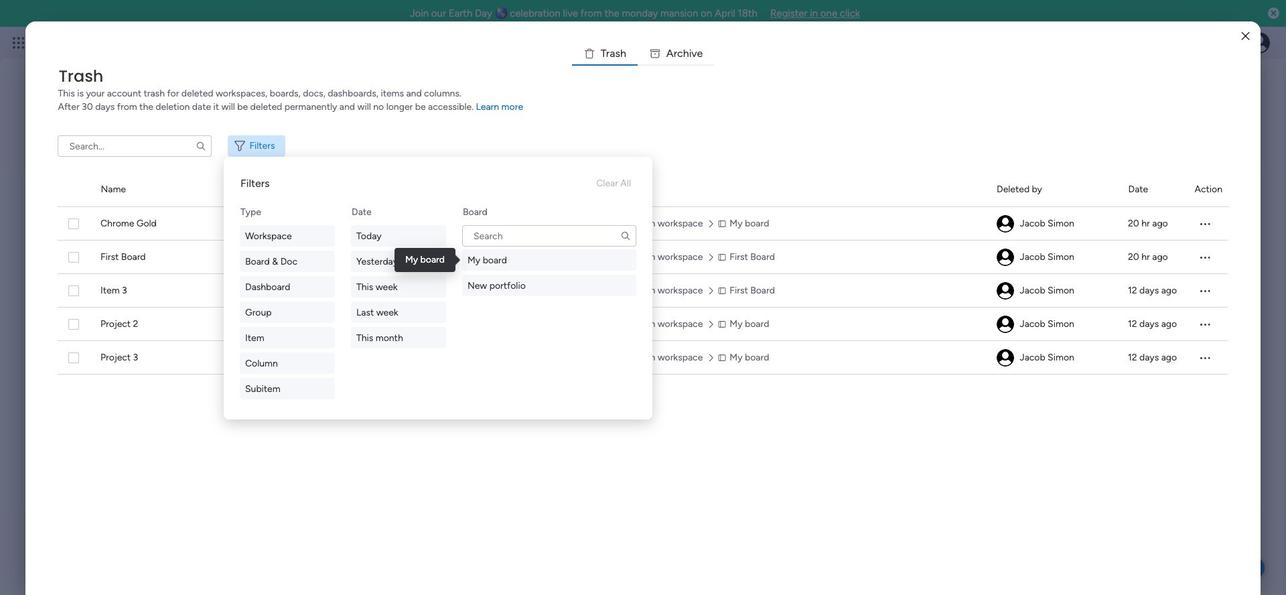Task type: describe. For each thing, give the bounding box(es) containing it.
4 column header from the left
[[997, 173, 1113, 206]]

select product image
[[12, 36, 25, 50]]

search image
[[196, 141, 207, 151]]

0 horizontal spatial jacob simon image
[[998, 215, 1015, 233]]

3 jacob simon image from the top
[[998, 316, 1015, 333]]

Search for items in the recycle bin search field
[[58, 135, 212, 157]]

menu image
[[1199, 217, 1212, 231]]

2 column header from the left
[[101, 173, 486, 206]]

4 jacob simon image from the top
[[998, 349, 1015, 367]]



Task type: locate. For each thing, give the bounding box(es) containing it.
5 column header from the left
[[1129, 173, 1179, 206]]

1 vertical spatial jacob simon image
[[998, 215, 1015, 233]]

search image
[[620, 231, 631, 241]]

2 row from the top
[[58, 241, 1228, 274]]

row group
[[58, 173, 1229, 207]]

None search field
[[58, 135, 212, 157]]

jacob simon image
[[1249, 32, 1270, 54], [998, 215, 1015, 233]]

table
[[58, 173, 1229, 574]]

None search field
[[462, 225, 637, 247]]

1 row from the top
[[58, 207, 1228, 241]]

Search search field
[[462, 225, 637, 247]]

2 jacob simon image from the top
[[998, 282, 1015, 300]]

0 vertical spatial jacob simon image
[[1249, 32, 1270, 54]]

jacob simon image
[[998, 249, 1015, 266], [998, 282, 1015, 300], [998, 316, 1015, 333], [998, 349, 1015, 367]]

3 column header from the left
[[596, 173, 981, 206]]

cell
[[502, 207, 579, 241], [997, 207, 1113, 241], [502, 241, 579, 274], [997, 241, 1113, 274], [1195, 241, 1228, 274], [502, 274, 579, 308], [997, 274, 1113, 308], [1195, 274, 1228, 308], [997, 308, 1113, 341], [1195, 308, 1228, 341], [997, 341, 1113, 375], [1195, 341, 1228, 375]]

1 column header from the left
[[58, 173, 85, 206]]

5 row from the top
[[58, 341, 1228, 375]]

close image
[[1242, 31, 1250, 41]]

3 row from the top
[[58, 274, 1228, 308]]

4 row from the top
[[58, 308, 1228, 341]]

row
[[58, 207, 1228, 241], [58, 241, 1228, 274], [58, 274, 1228, 308], [58, 308, 1228, 341], [58, 341, 1228, 375]]

1 jacob simon image from the top
[[998, 249, 1015, 266]]

1 horizontal spatial jacob simon image
[[1249, 32, 1270, 54]]

column header
[[58, 173, 85, 206], [101, 173, 486, 206], [596, 173, 981, 206], [997, 173, 1113, 206], [1129, 173, 1179, 206], [1195, 173, 1229, 206]]

6 column header from the left
[[1195, 173, 1229, 206]]



Task type: vqa. For each thing, say whether or not it's contained in the screenshot.
first row from the bottom
yes



